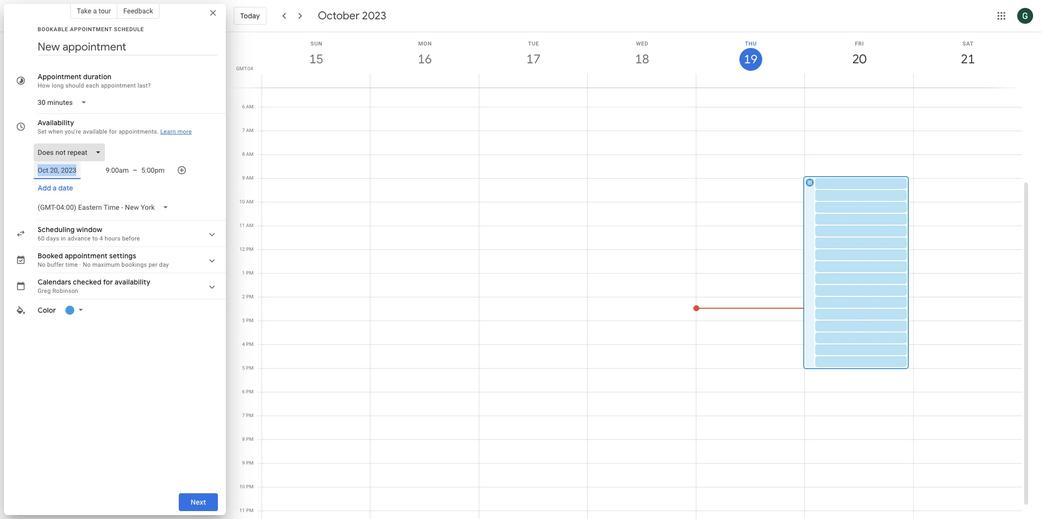 Task type: describe. For each thing, give the bounding box(es) containing it.
appointment inside booked appointment settings no buffer time · no maximum bookings per day
[[65, 252, 108, 261]]

6 pm
[[242, 390, 254, 395]]

9 pm
[[242, 461, 254, 466]]

hours
[[105, 235, 121, 242]]

19 column header
[[696, 32, 806, 88]]

mon
[[419, 41, 432, 47]]

appointment
[[70, 26, 112, 33]]

add a date button
[[34, 179, 77, 197]]

thu 19
[[744, 41, 757, 67]]

am for 10 am
[[246, 199, 254, 205]]

11 for 11 am
[[239, 223, 245, 228]]

bookable
[[38, 26, 68, 33]]

21
[[961, 51, 975, 67]]

to
[[92, 235, 98, 242]]

10 pm
[[240, 485, 254, 490]]

5
[[242, 366, 245, 371]]

4 pm
[[242, 342, 254, 347]]

21 column header
[[914, 32, 1023, 88]]

day
[[159, 262, 169, 269]]

Start time text field
[[101, 165, 129, 176]]

a for add
[[53, 184, 57, 193]]

per
[[149, 262, 158, 269]]

pm for 8 pm
[[246, 437, 254, 443]]

calendars
[[38, 278, 71, 287]]

settings
[[109, 252, 136, 261]]

1
[[242, 271, 245, 276]]

scheduling window 60 days in advance to 4 hours before
[[38, 226, 140, 242]]

am for 6 am
[[246, 104, 254, 110]]

scheduling
[[38, 226, 75, 234]]

when
[[48, 128, 63, 135]]

–
[[133, 167, 137, 174]]

pm for 4 pm
[[246, 342, 254, 347]]

Add title text field
[[38, 40, 218, 55]]

8 am
[[242, 152, 254, 157]]

20
[[852, 51, 866, 67]]

october 2023
[[318, 9, 387, 23]]

add a date
[[38, 184, 73, 193]]

7 for 7 pm
[[242, 413, 245, 419]]

bookable appointment schedule
[[38, 26, 144, 33]]

am for 9 am
[[246, 175, 254, 181]]

pm for 9 pm
[[246, 461, 254, 466]]

11 pm
[[240, 509, 254, 514]]

16
[[417, 51, 432, 67]]

each
[[86, 82, 99, 89]]

10 for 10 am
[[239, 199, 245, 205]]

pm for 5 pm
[[246, 366, 254, 371]]

4 inside grid
[[242, 342, 245, 347]]

19
[[744, 52, 757, 67]]

set
[[38, 128, 47, 135]]

pm for 6 pm
[[246, 390, 254, 395]]

sat
[[963, 41, 974, 47]]

5 pm
[[242, 366, 254, 371]]

pm for 12 pm
[[246, 247, 254, 252]]

sun 15
[[309, 41, 323, 67]]

2 no from the left
[[83, 262, 91, 269]]

6 for 6 pm
[[242, 390, 245, 395]]

feedback button
[[117, 3, 160, 19]]

·
[[80, 262, 81, 269]]

available
[[83, 128, 108, 135]]

take a tour
[[77, 7, 111, 15]]

17 column header
[[479, 32, 588, 88]]

maximum
[[92, 262, 120, 269]]

october
[[318, 9, 360, 23]]

duration
[[83, 72, 112, 81]]

today button
[[234, 4, 267, 28]]

tue
[[529, 41, 540, 47]]

sat 21
[[961, 41, 975, 67]]

schedule
[[114, 26, 144, 33]]

color
[[38, 306, 56, 315]]

tue 17
[[526, 41, 540, 67]]

8 for 8 pm
[[242, 437, 245, 443]]

Date text field
[[38, 165, 77, 176]]

15 column header
[[262, 32, 371, 88]]

12 pm
[[240, 247, 254, 252]]

appointment inside appointment duration how long should each appointment last?
[[101, 82, 136, 89]]

take a tour button
[[70, 3, 117, 19]]

grid containing 15
[[230, 32, 1031, 520]]

pm for 10 pm
[[246, 485, 254, 490]]

17
[[526, 51, 540, 67]]

7 pm
[[242, 413, 254, 419]]

sun
[[311, 41, 323, 47]]

calendars checked for availability greg robinson
[[38, 278, 150, 295]]

appointment
[[38, 72, 82, 81]]

wednesday, october 18 element
[[631, 48, 654, 71]]



Task type: locate. For each thing, give the bounding box(es) containing it.
no right ·
[[83, 262, 91, 269]]

2 9 from the top
[[242, 461, 245, 466]]

8 for 8 am
[[242, 152, 245, 157]]

6 down 5
[[242, 390, 245, 395]]

wed
[[636, 41, 649, 47]]

10 am
[[239, 199, 254, 205]]

am
[[246, 104, 254, 110], [246, 128, 254, 133], [246, 152, 254, 157], [246, 175, 254, 181], [246, 199, 254, 205], [246, 223, 254, 228]]

2 pm from the top
[[246, 271, 254, 276]]

thu
[[746, 41, 757, 47]]

a for take
[[93, 7, 97, 15]]

1 vertical spatial 7
[[242, 413, 245, 419]]

bookings
[[122, 262, 147, 269]]

a
[[93, 7, 97, 15], [53, 184, 57, 193]]

2 am from the top
[[246, 128, 254, 133]]

pm for 2 pm
[[246, 294, 254, 300]]

1 vertical spatial for
[[103, 278, 113, 287]]

a inside button
[[93, 7, 97, 15]]

18 column header
[[588, 32, 697, 88]]

6 for 6 am
[[242, 104, 245, 110]]

9
[[242, 175, 245, 181], [242, 461, 245, 466]]

9 for 9 am
[[242, 175, 245, 181]]

am for 7 am
[[246, 128, 254, 133]]

11 down 10 pm
[[240, 509, 245, 514]]

add
[[38, 184, 51, 193]]

1 no from the left
[[38, 262, 46, 269]]

1 pm from the top
[[246, 247, 254, 252]]

pm right '12'
[[246, 247, 254, 252]]

1 vertical spatial 8
[[242, 437, 245, 443]]

8 up 9 pm
[[242, 437, 245, 443]]

11 up '12'
[[239, 223, 245, 228]]

0 vertical spatial 4
[[100, 235, 103, 242]]

today
[[240, 11, 260, 20]]

more
[[178, 128, 192, 135]]

1 6 from the top
[[242, 104, 245, 110]]

am up 12 pm
[[246, 223, 254, 228]]

1 9 from the top
[[242, 175, 245, 181]]

1 horizontal spatial a
[[93, 7, 97, 15]]

last?
[[138, 82, 151, 89]]

greg
[[38, 288, 51, 295]]

pm right 1
[[246, 271, 254, 276]]

am up "7 am"
[[246, 104, 254, 110]]

6 pm from the top
[[246, 366, 254, 371]]

am down the 8 am
[[246, 175, 254, 181]]

learn more link
[[160, 128, 192, 135]]

11
[[239, 223, 245, 228], [240, 509, 245, 514]]

a right add
[[53, 184, 57, 193]]

5 pm from the top
[[246, 342, 254, 347]]

6 am
[[242, 104, 254, 110]]

0 vertical spatial for
[[109, 128, 117, 135]]

11 for 11 pm
[[240, 509, 245, 514]]

10
[[239, 199, 245, 205], [240, 485, 245, 490]]

friday, october 20 element
[[849, 48, 871, 71]]

1 horizontal spatial no
[[83, 262, 91, 269]]

appointments.
[[119, 128, 159, 135]]

11 pm from the top
[[246, 485, 254, 490]]

9 up 10 pm
[[242, 461, 245, 466]]

3 pm from the top
[[246, 294, 254, 300]]

booked appointment settings no buffer time · no maximum bookings per day
[[38, 252, 169, 269]]

pm down 9 pm
[[246, 485, 254, 490]]

4 am from the top
[[246, 175, 254, 181]]

checked
[[73, 278, 102, 287]]

robinson
[[52, 288, 78, 295]]

pm down '7 pm'
[[246, 437, 254, 443]]

next button
[[179, 491, 218, 515]]

1 8 from the top
[[242, 152, 245, 157]]

thursday, october 19, today element
[[740, 48, 763, 71]]

tour
[[99, 7, 111, 15]]

8 pm
[[242, 437, 254, 443]]

availability
[[115, 278, 150, 287]]

0 vertical spatial 11
[[239, 223, 245, 228]]

mon 16
[[417, 41, 432, 67]]

a left the tour at the left
[[93, 7, 97, 15]]

am for 8 am
[[246, 152, 254, 157]]

pm for 3 pm
[[246, 318, 254, 324]]

wed 18
[[635, 41, 649, 67]]

2 10 from the top
[[240, 485, 245, 490]]

12 pm from the top
[[246, 509, 254, 514]]

3 am from the top
[[246, 152, 254, 157]]

3 pm
[[242, 318, 254, 324]]

time
[[66, 262, 78, 269]]

0 vertical spatial 8
[[242, 152, 245, 157]]

9 up the 10 am
[[242, 175, 245, 181]]

0 horizontal spatial a
[[53, 184, 57, 193]]

advance
[[68, 235, 91, 242]]

appointment up ·
[[65, 252, 108, 261]]

0 vertical spatial appointment
[[101, 82, 136, 89]]

End time text field
[[141, 165, 169, 176]]

1 vertical spatial 10
[[240, 485, 245, 490]]

for down maximum
[[103, 278, 113, 287]]

pm right 5
[[246, 366, 254, 371]]

pm down 3 pm
[[246, 342, 254, 347]]

availability
[[38, 118, 74, 127]]

11 am
[[239, 223, 254, 228]]

2 11 from the top
[[240, 509, 245, 514]]

pm for 7 pm
[[246, 413, 254, 419]]

1 am from the top
[[246, 104, 254, 110]]

days
[[46, 235, 59, 242]]

pm for 1 pm
[[246, 271, 254, 276]]

pm up '7 pm'
[[246, 390, 254, 395]]

gmt-
[[236, 66, 248, 71]]

10 pm from the top
[[246, 461, 254, 466]]

next
[[191, 499, 206, 508]]

learn
[[160, 128, 176, 135]]

1 vertical spatial appointment
[[65, 252, 108, 261]]

pm right 3
[[246, 318, 254, 324]]

availability set when you're available for appointments. learn more
[[38, 118, 192, 135]]

4
[[100, 235, 103, 242], [242, 342, 245, 347]]

8 up 9 am
[[242, 152, 245, 157]]

1 10 from the top
[[239, 199, 245, 205]]

1 pm
[[242, 271, 254, 276]]

1 11 from the top
[[239, 223, 245, 228]]

for inside calendars checked for availability greg robinson
[[103, 278, 113, 287]]

0 horizontal spatial no
[[38, 262, 46, 269]]

5 am from the top
[[246, 199, 254, 205]]

6 am from the top
[[246, 223, 254, 228]]

2 pm
[[242, 294, 254, 300]]

0 vertical spatial 7
[[242, 128, 245, 133]]

4 pm from the top
[[246, 318, 254, 324]]

buffer
[[47, 262, 64, 269]]

0 vertical spatial 6
[[242, 104, 245, 110]]

am down 9 am
[[246, 199, 254, 205]]

2 7 from the top
[[242, 413, 245, 419]]

long
[[52, 82, 64, 89]]

10 up 11 am
[[239, 199, 245, 205]]

9 pm from the top
[[246, 437, 254, 443]]

am for 11 am
[[246, 223, 254, 228]]

window
[[76, 226, 103, 234]]

4 down 3
[[242, 342, 245, 347]]

16 column header
[[370, 32, 480, 88]]

1 vertical spatial 4
[[242, 342, 245, 347]]

pm down 6 pm
[[246, 413, 254, 419]]

pm down 8 pm
[[246, 461, 254, 466]]

grid
[[230, 32, 1031, 520]]

12
[[240, 247, 245, 252]]

take
[[77, 7, 91, 15]]

tuesday, october 17 element
[[523, 48, 545, 71]]

None field
[[34, 94, 95, 112], [34, 144, 109, 162], [34, 199, 177, 217], [34, 94, 95, 112], [34, 144, 109, 162], [34, 199, 177, 217]]

18
[[635, 51, 649, 67]]

appointment duration how long should each appointment last?
[[38, 72, 151, 89]]

2
[[242, 294, 245, 300]]

how
[[38, 82, 50, 89]]

for right available at the left of the page
[[109, 128, 117, 135]]

7 up the 8 am
[[242, 128, 245, 133]]

7 pm from the top
[[246, 390, 254, 395]]

8 pm from the top
[[246, 413, 254, 419]]

pm
[[246, 247, 254, 252], [246, 271, 254, 276], [246, 294, 254, 300], [246, 318, 254, 324], [246, 342, 254, 347], [246, 366, 254, 371], [246, 390, 254, 395], [246, 413, 254, 419], [246, 437, 254, 443], [246, 461, 254, 466], [246, 485, 254, 490], [246, 509, 254, 514]]

a inside button
[[53, 184, 57, 193]]

1 7 from the top
[[242, 128, 245, 133]]

appointment down duration
[[101, 82, 136, 89]]

for
[[109, 128, 117, 135], [103, 278, 113, 287]]

7 for 7 am
[[242, 128, 245, 133]]

2 8 from the top
[[242, 437, 245, 443]]

you're
[[65, 128, 81, 135]]

should
[[66, 82, 84, 89]]

monday, october 16 element
[[414, 48, 437, 71]]

0 vertical spatial a
[[93, 7, 97, 15]]

7
[[242, 128, 245, 133], [242, 413, 245, 419]]

pm down 10 pm
[[246, 509, 254, 514]]

no
[[38, 262, 46, 269], [83, 262, 91, 269]]

in
[[61, 235, 66, 242]]

before
[[122, 235, 140, 242]]

pm for 11 pm
[[246, 509, 254, 514]]

2 6 from the top
[[242, 390, 245, 395]]

7 down 6 pm
[[242, 413, 245, 419]]

9 am
[[242, 175, 254, 181]]

10 for 10 pm
[[240, 485, 245, 490]]

1 vertical spatial a
[[53, 184, 57, 193]]

1 vertical spatial 6
[[242, 390, 245, 395]]

date
[[58, 184, 73, 193]]

booked
[[38, 252, 63, 261]]

0 vertical spatial 10
[[239, 199, 245, 205]]

6 up "7 am"
[[242, 104, 245, 110]]

7 am
[[242, 128, 254, 133]]

for inside availability set when you're available for appointments. learn more
[[109, 128, 117, 135]]

am up the 8 am
[[246, 128, 254, 133]]

pm right 2
[[246, 294, 254, 300]]

am up 9 am
[[246, 152, 254, 157]]

9 for 9 pm
[[242, 461, 245, 466]]

0 horizontal spatial 4
[[100, 235, 103, 242]]

0 vertical spatial 9
[[242, 175, 245, 181]]

sunday, october 15 element
[[305, 48, 328, 71]]

feedback
[[123, 7, 153, 15]]

10 up 11 pm
[[240, 485, 245, 490]]

4 inside scheduling window 60 days in advance to 4 hours before
[[100, 235, 103, 242]]

1 vertical spatial 9
[[242, 461, 245, 466]]

no down 'booked'
[[38, 262, 46, 269]]

saturday, october 21 element
[[957, 48, 980, 71]]

4 right to
[[100, 235, 103, 242]]

fri
[[856, 41, 865, 47]]

15
[[309, 51, 323, 67]]

1 horizontal spatial 4
[[242, 342, 245, 347]]

20 column header
[[805, 32, 914, 88]]

2023
[[362, 9, 387, 23]]

1 vertical spatial 11
[[240, 509, 245, 514]]



Task type: vqa. For each thing, say whether or not it's contained in the screenshot.
19 element
no



